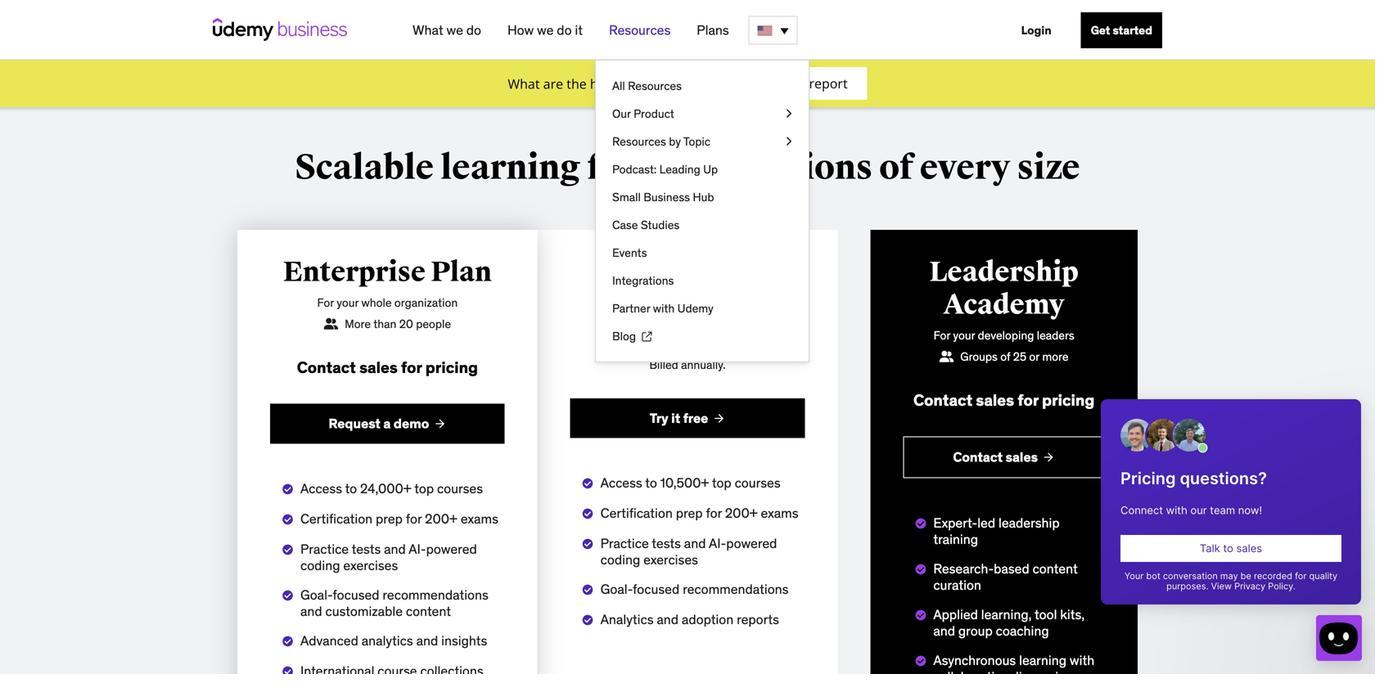 Task type: describe. For each thing, give the bounding box(es) containing it.
exams for enterprise plan
[[461, 511, 499, 528]]

and left adoption
[[657, 612, 679, 628]]

case studies link
[[596, 211, 809, 239]]

1 20 from the left
[[399, 317, 413, 332]]

get the report
[[761, 75, 848, 92]]

exercises for team
[[644, 552, 698, 569]]

resources for resources by topic
[[612, 134, 666, 149]]

adoption
[[682, 612, 734, 628]]

2024?
[[691, 75, 727, 93]]

partner
[[612, 301, 650, 316]]

led
[[978, 515, 996, 532]]

our
[[612, 106, 631, 121]]

learning,
[[981, 607, 1032, 623]]

group
[[959, 623, 993, 640]]

recommendations for team
[[683, 581, 789, 598]]

and inside applied learning, tool kits, and group coaching
[[934, 623, 956, 640]]

applied
[[934, 607, 978, 623]]

partner with udemy link
[[596, 295, 809, 323]]

1 horizontal spatial it
[[671, 410, 681, 427]]

blog link
[[596, 323, 809, 350]]

coding for enterprise plan
[[300, 557, 340, 574]]

plan for enterprise plan
[[431, 255, 492, 289]]

pricing for academy
[[1042, 391, 1095, 410]]

we for how
[[537, 22, 554, 38]]

solid image
[[324, 318, 338, 330]]

sales for academy
[[976, 391, 1015, 410]]

integrations
[[612, 273, 674, 288]]

studies
[[641, 218, 680, 233]]

contact sales
[[953, 449, 1038, 466]]

udemy business image
[[213, 18, 347, 41]]

try it free
[[650, 410, 708, 427]]

practice for enterprise
[[300, 541, 349, 558]]

how we do it
[[508, 22, 583, 38]]

access to 24,000+ top courses
[[300, 480, 483, 497]]

small
[[612, 190, 641, 205]]

customizable
[[325, 603, 403, 620]]

1 people from the left
[[416, 317, 451, 332]]

leaders
[[1037, 328, 1075, 343]]

enterprise
[[283, 255, 426, 289]]

exams for team plan
[[761, 505, 799, 522]]

case studies
[[612, 218, 680, 233]]

training
[[934, 531, 978, 548]]

it inside "dropdown button"
[[575, 22, 583, 38]]

request a demo link
[[270, 404, 505, 444]]

organization
[[395, 296, 458, 310]]

insights
[[441, 633, 487, 650]]

leadership academy for your developing leaders
[[930, 255, 1079, 343]]

200+ for enterprise
[[425, 511, 458, 528]]

for down access to 10,500+ top courses
[[706, 505, 722, 522]]

every
[[920, 147, 1011, 189]]

practice tests and ai-powered coding exercises for team
[[601, 536, 777, 569]]

case
[[612, 218, 638, 233]]

external link image
[[642, 332, 652, 342]]

what for what we do
[[413, 22, 443, 38]]

focused for enterprise
[[333, 587, 380, 604]]

plans button
[[690, 16, 736, 45]]

plans
[[669, 113, 706, 128]]

try
[[650, 410, 669, 427]]

organizations
[[643, 147, 873, 189]]

request
[[329, 416, 381, 432]]

access to 10,500+ top courses
[[601, 475, 781, 492]]

more
[[345, 317, 371, 332]]

what we do button
[[406, 16, 488, 45]]

asynchronous
[[934, 652, 1016, 669]]

ai- for enterprise
[[409, 541, 426, 558]]

tool
[[1035, 607, 1057, 623]]

report
[[809, 75, 848, 92]]

your for leadership
[[953, 328, 975, 343]]

leadership
[[930, 255, 1079, 289]]

login button
[[1012, 12, 1062, 48]]

get for get started
[[1091, 23, 1111, 38]]

access for enterprise
[[300, 480, 342, 497]]

10,500+
[[660, 475, 709, 492]]

courses for enterprise plan
[[437, 480, 483, 497]]

to for enterprise plan
[[345, 480, 357, 497]]

contact sales for pricing for academy
[[914, 391, 1095, 410]]

get started link
[[1081, 12, 1163, 48]]

reports
[[737, 612, 779, 628]]

certification for team plan
[[601, 505, 673, 522]]

resources by topic link
[[596, 128, 809, 156]]

access for team
[[601, 475, 642, 492]]

topic
[[684, 134, 711, 149]]

courses for team plan
[[735, 475, 781, 492]]

discussions
[[1012, 669, 1080, 675]]

hottest
[[590, 75, 634, 93]]

billed
[[650, 358, 679, 373]]

a
[[384, 416, 391, 432]]

goal-focused recommendations and customizable content
[[300, 587, 489, 620]]

analytics
[[601, 612, 654, 628]]

people inside team plan for your team 2-20 people
[[695, 317, 730, 332]]

request a demo
[[329, 416, 429, 432]]

for down or
[[1018, 391, 1039, 410]]

recommendations for enterprise
[[383, 587, 489, 604]]

advanced
[[300, 633, 358, 650]]

top for team
[[712, 475, 732, 492]]

1 the from the left
[[786, 75, 806, 92]]

and up goal-focused recommendations and customizable content
[[384, 541, 406, 558]]

partner with udemy
[[612, 301, 714, 316]]

more than 20 people
[[345, 317, 451, 332]]

enterprise plan for your whole organization
[[283, 255, 492, 310]]

practice for team
[[601, 536, 649, 552]]

research-based content curation
[[934, 561, 1078, 594]]

solid image
[[940, 351, 954, 363]]

certification for enterprise plan
[[300, 511, 373, 528]]

prep for enterprise
[[376, 511, 403, 528]]

200+ for team
[[725, 505, 758, 522]]

our product link
[[596, 100, 809, 128]]

certification prep for 200+ exams for team
[[601, 505, 799, 522]]

demo
[[394, 416, 429, 432]]

do for how we do it
[[557, 22, 572, 38]]

certification prep for 200+ exams for enterprise
[[300, 511, 499, 528]]

2 vertical spatial contact
[[953, 449, 1003, 466]]

size
[[1017, 147, 1080, 189]]

all resources
[[612, 79, 682, 93]]

to for team plan
[[645, 475, 657, 492]]

groups of 25 or more
[[961, 350, 1069, 364]]

content inside goal-focused recommendations and customizable content
[[406, 603, 451, 620]]

your for enterprise
[[337, 296, 359, 310]]

for for team plan
[[653, 296, 669, 310]]

events link
[[596, 239, 809, 267]]

annually.
[[681, 358, 726, 373]]

and up goal-focused recommendations
[[684, 536, 706, 552]]

we for what
[[447, 22, 463, 38]]

goal- for enterprise plan
[[300, 587, 333, 604]]

analytics and adoption reports
[[601, 612, 779, 628]]

whole
[[361, 296, 392, 310]]

curation
[[934, 577, 982, 594]]

team plan for your team 2-20 people
[[617, 255, 758, 332]]

than
[[374, 317, 397, 332]]

with inside menu navigation
[[653, 301, 675, 316]]



Task type: locate. For each thing, give the bounding box(es) containing it.
1 horizontal spatial contact sales for pricing
[[914, 391, 1095, 410]]

pricing
[[426, 358, 478, 377], [1042, 391, 1095, 410]]

kits,
[[1061, 607, 1085, 623]]

certification prep for 200+ exams
[[601, 505, 799, 522], [300, 511, 499, 528]]

contact for enterprise plan
[[297, 358, 356, 377]]

it right how
[[575, 22, 583, 38]]

resources up product
[[628, 79, 682, 93]]

1 horizontal spatial we
[[537, 22, 554, 38]]

coding for team plan
[[601, 552, 640, 569]]

coding up analytics
[[601, 552, 640, 569]]

0 horizontal spatial recommendations
[[383, 587, 489, 604]]

all
[[612, 79, 625, 93]]

product
[[634, 106, 675, 121]]

contact sales link
[[903, 437, 1105, 478]]

1 vertical spatial get
[[761, 75, 782, 92]]

1 vertical spatial what
[[508, 75, 540, 93]]

with up 2-
[[653, 301, 675, 316]]

to left 10,500+
[[645, 475, 657, 492]]

ai- up goal-focused recommendations
[[709, 536, 726, 552]]

0 horizontal spatial it
[[575, 22, 583, 38]]

get started
[[1091, 23, 1153, 38]]

0 horizontal spatial contact sales for pricing
[[297, 358, 478, 377]]

and left group
[[934, 623, 956, 640]]

tests up goal-focused recommendations and customizable content
[[352, 541, 381, 558]]

all resources link
[[596, 72, 809, 100]]

get for get the report
[[761, 75, 782, 92]]

0 vertical spatial sales
[[359, 358, 398, 377]]

people down team
[[695, 317, 730, 332]]

0 horizontal spatial 200+
[[425, 511, 458, 528]]

for up the small
[[587, 147, 637, 189]]

for right skills
[[670, 75, 687, 93]]

plan inside team plan for your team 2-20 people
[[697, 255, 758, 289]]

0 horizontal spatial plan
[[431, 255, 492, 289]]

0 horizontal spatial focused
[[333, 587, 380, 604]]

exercises up goal-focused recommendations
[[644, 552, 698, 569]]

expert-led leadership training
[[934, 515, 1060, 548]]

access left 24,000+
[[300, 480, 342, 497]]

sales
[[359, 358, 398, 377], [976, 391, 1015, 410], [1006, 449, 1038, 466]]

get inside menu navigation
[[1091, 23, 1111, 38]]

the left report
[[786, 75, 806, 92]]

sales up leadership
[[1006, 449, 1038, 466]]

1 horizontal spatial for
[[653, 296, 669, 310]]

1 vertical spatial learning
[[1019, 652, 1067, 669]]

focused inside goal-focused recommendations and customizable content
[[333, 587, 380, 604]]

0 horizontal spatial with
[[653, 301, 675, 316]]

1 horizontal spatial goal-
[[601, 581, 633, 598]]

plans
[[697, 22, 729, 38]]

get left started at the top of page
[[1091, 23, 1111, 38]]

applied learning, tool kits, and group coaching
[[934, 607, 1085, 640]]

pricing down more
[[1042, 391, 1095, 410]]

tests up goal-focused recommendations
[[652, 536, 681, 552]]

get
[[1091, 23, 1111, 38], [761, 75, 782, 92]]

for inside enterprise plan for your whole organization
[[317, 296, 334, 310]]

2 vertical spatial sales
[[1006, 449, 1038, 466]]

focused for team
[[633, 581, 680, 598]]

1 horizontal spatial coding
[[601, 552, 640, 569]]

1 horizontal spatial access
[[601, 475, 642, 492]]

sales down than
[[359, 358, 398, 377]]

0 horizontal spatial certification
[[300, 511, 373, 528]]

content
[[1033, 561, 1078, 577], [406, 603, 451, 620]]

focused
[[633, 581, 680, 598], [333, 587, 380, 604]]

scalable
[[295, 147, 434, 189]]

what we do
[[413, 22, 481, 38]]

contact down solid icon
[[297, 358, 356, 377]]

1 horizontal spatial practice
[[601, 536, 649, 552]]

your up groups
[[953, 328, 975, 343]]

coding up customizable
[[300, 557, 340, 574]]

2 people from the left
[[695, 317, 730, 332]]

2 vertical spatial resources
[[612, 134, 666, 149]]

business
[[644, 190, 690, 205]]

asynchronous learning with collaborative discussions
[[934, 652, 1095, 675]]

exercises for enterprise
[[343, 557, 398, 574]]

goal- up the advanced
[[300, 587, 333, 604]]

content inside "research-based content curation"
[[1033, 561, 1078, 577]]

recommendations
[[683, 581, 789, 598], [383, 587, 489, 604]]

1 horizontal spatial content
[[1033, 561, 1078, 577]]

your for team
[[672, 296, 694, 310]]

your
[[337, 296, 359, 310], [672, 296, 694, 310], [953, 328, 975, 343]]

1 vertical spatial content
[[406, 603, 451, 620]]

1 horizontal spatial powered
[[726, 536, 777, 552]]

and left insights
[[416, 633, 438, 650]]

team
[[617, 255, 692, 289]]

resources inside dropdown button
[[609, 22, 671, 38]]

skills
[[637, 75, 666, 93]]

0 horizontal spatial tests
[[352, 541, 381, 558]]

small business hub
[[612, 190, 714, 205]]

0 horizontal spatial people
[[416, 317, 451, 332]]

1 horizontal spatial of
[[1001, 350, 1011, 364]]

0 horizontal spatial content
[[406, 603, 451, 620]]

plan up team
[[697, 255, 758, 289]]

learning inside asynchronous learning with collaborative discussions
[[1019, 652, 1067, 669]]

leading
[[660, 162, 701, 177]]

pricing down more than 20 people
[[426, 358, 478, 377]]

of left 25
[[1001, 350, 1011, 364]]

top right 10,500+
[[712, 475, 732, 492]]

get left report
[[761, 75, 782, 92]]

what for what are the hottest skills for 2024?
[[508, 75, 540, 93]]

0 horizontal spatial what
[[413, 22, 443, 38]]

developing
[[978, 328, 1034, 343]]

we left how
[[447, 22, 463, 38]]

content right based
[[1033, 561, 1078, 577]]

1 horizontal spatial top
[[712, 475, 732, 492]]

2 horizontal spatial your
[[953, 328, 975, 343]]

0 vertical spatial what
[[413, 22, 443, 38]]

1 horizontal spatial recommendations
[[683, 581, 789, 598]]

or
[[1030, 350, 1040, 364]]

1 we from the left
[[447, 22, 463, 38]]

ai- for team
[[709, 536, 726, 552]]

more
[[1043, 350, 1069, 364]]

contact sales for pricing down than
[[297, 358, 478, 377]]

1 horizontal spatial certification prep for 200+ exams
[[601, 505, 799, 522]]

what inside dropdown button
[[413, 22, 443, 38]]

your up more
[[337, 296, 359, 310]]

learning
[[441, 147, 581, 189], [1019, 652, 1067, 669]]

1 horizontal spatial courses
[[735, 475, 781, 492]]

1 horizontal spatial the
[[786, 75, 806, 92]]

for down access to 24,000+ top courses on the left
[[406, 511, 422, 528]]

0 horizontal spatial access
[[300, 480, 342, 497]]

0 vertical spatial of
[[879, 147, 914, 189]]

0 horizontal spatial of
[[879, 147, 914, 189]]

free
[[683, 410, 708, 427]]

1 horizontal spatial with
[[1070, 652, 1095, 669]]

recommendations up reports
[[683, 581, 789, 598]]

powered up goal-focused recommendations and customizable content
[[426, 541, 477, 558]]

learning for scalable
[[441, 147, 581, 189]]

certification down 10,500+
[[601, 505, 673, 522]]

0 vertical spatial contact
[[297, 358, 356, 377]]

for up solid image
[[934, 328, 951, 343]]

recommendations up insights
[[383, 587, 489, 604]]

1 vertical spatial contact sales for pricing
[[914, 391, 1095, 410]]

certification
[[601, 505, 673, 522], [300, 511, 373, 528]]

0 horizontal spatial prep
[[376, 511, 403, 528]]

how we do it button
[[501, 16, 589, 45]]

do for what we do
[[466, 22, 481, 38]]

2 do from the left
[[557, 22, 572, 38]]

it right try
[[671, 410, 681, 427]]

plan up 'organization' in the top left of the page
[[431, 255, 492, 289]]

0 horizontal spatial practice
[[300, 541, 349, 558]]

sales for plan
[[359, 358, 398, 377]]

0 horizontal spatial courses
[[437, 480, 483, 497]]

1 horizontal spatial practice tests and ai-powered coding exercises
[[601, 536, 777, 569]]

practice tests and ai-powered coding exercises up goal-focused recommendations and customizable content
[[300, 541, 477, 574]]

20 down the udemy
[[678, 317, 692, 332]]

contact up led on the right bottom
[[953, 449, 1003, 466]]

1 vertical spatial pricing
[[1042, 391, 1095, 410]]

1 horizontal spatial prep
[[676, 505, 703, 522]]

menu navigation
[[400, 0, 1163, 362]]

0 horizontal spatial exams
[[461, 511, 499, 528]]

prep
[[676, 505, 703, 522], [376, 511, 403, 528]]

2 20 from the left
[[678, 317, 692, 332]]

1 horizontal spatial 20
[[678, 317, 692, 332]]

0 horizontal spatial get
[[761, 75, 782, 92]]

for
[[670, 75, 687, 93], [587, 147, 637, 189], [401, 358, 422, 377], [1018, 391, 1039, 410], [706, 505, 722, 522], [406, 511, 422, 528]]

0 horizontal spatial we
[[447, 22, 463, 38]]

tests for enterprise
[[352, 541, 381, 558]]

0 horizontal spatial coding
[[300, 557, 340, 574]]

we inside dropdown button
[[447, 22, 463, 38]]

for up solid icon
[[317, 296, 334, 310]]

do right how
[[557, 22, 572, 38]]

1 horizontal spatial pricing
[[1042, 391, 1095, 410]]

resources down 'our product'
[[612, 134, 666, 149]]

hub
[[693, 190, 714, 205]]

to
[[645, 475, 657, 492], [345, 480, 357, 497]]

for inside team plan for your team 2-20 people
[[653, 296, 669, 310]]

1 horizontal spatial your
[[672, 296, 694, 310]]

resources inside "link"
[[628, 79, 682, 93]]

0 horizontal spatial your
[[337, 296, 359, 310]]

contact down solid image
[[914, 391, 973, 410]]

200+ down access to 10,500+ top courses
[[725, 505, 758, 522]]

the right are
[[567, 75, 587, 93]]

1 horizontal spatial exercises
[[644, 552, 698, 569]]

plan inside enterprise plan for your whole organization
[[431, 255, 492, 289]]

2-
[[667, 317, 678, 332]]

certification prep for 200+ exams down access to 24,000+ top courses on the left
[[300, 511, 499, 528]]

it
[[575, 22, 583, 38], [671, 410, 681, 427]]

we inside "dropdown button"
[[537, 22, 554, 38]]

for for enterprise plan
[[317, 296, 334, 310]]

1 horizontal spatial to
[[645, 475, 657, 492]]

podcast:
[[612, 162, 657, 177]]

1 plan from the left
[[431, 255, 492, 289]]

contact for leadership academy
[[914, 391, 973, 410]]

small business hub link
[[596, 183, 809, 211]]

and inside goal-focused recommendations and customizable content
[[300, 603, 322, 620]]

your up 2-
[[672, 296, 694, 310]]

0 horizontal spatial certification prep for 200+ exams
[[300, 511, 499, 528]]

0 horizontal spatial the
[[567, 75, 587, 93]]

focused up analytics
[[633, 581, 680, 598]]

your inside team plan for your team 2-20 people
[[672, 296, 694, 310]]

started
[[1113, 23, 1153, 38]]

pricing for plan
[[426, 358, 478, 377]]

1 vertical spatial resources
[[628, 79, 682, 93]]

courses right 10,500+
[[735, 475, 781, 492]]

contact sales for pricing for plan
[[297, 358, 478, 377]]

plan for team plan
[[697, 255, 758, 289]]

sales down groups
[[976, 391, 1015, 410]]

1 vertical spatial contact
[[914, 391, 973, 410]]

we right how
[[537, 22, 554, 38]]

our product
[[612, 106, 675, 121]]

udemy
[[678, 301, 714, 316]]

1 horizontal spatial plan
[[697, 255, 758, 289]]

0 vertical spatial learning
[[441, 147, 581, 189]]

how
[[508, 22, 534, 38]]

practice up analytics
[[601, 536, 649, 552]]

by
[[669, 134, 681, 149]]

certification down 24,000+
[[300, 511, 373, 528]]

resources for resources
[[609, 22, 671, 38]]

prep down access to 24,000+ top courses on the left
[[376, 511, 403, 528]]

1 horizontal spatial get
[[1091, 23, 1111, 38]]

resources up skills
[[609, 22, 671, 38]]

goal- up analytics
[[601, 581, 633, 598]]

with down kits,
[[1070, 652, 1095, 669]]

do left how
[[466, 22, 481, 38]]

exercises up goal-focused recommendations and customizable content
[[343, 557, 398, 574]]

people
[[416, 317, 451, 332], [695, 317, 730, 332]]

of left 'every'
[[879, 147, 914, 189]]

practice up customizable
[[300, 541, 349, 558]]

1 vertical spatial with
[[1070, 652, 1095, 669]]

1 horizontal spatial people
[[695, 317, 730, 332]]

practice tests and ai-powered coding exercises for enterprise
[[300, 541, 477, 574]]

research-
[[934, 561, 994, 577]]

0 horizontal spatial top
[[414, 480, 434, 497]]

200+ down access to 24,000+ top courses on the left
[[425, 511, 458, 528]]

0 horizontal spatial to
[[345, 480, 357, 497]]

1 horizontal spatial ai-
[[709, 536, 726, 552]]

analytics
[[362, 633, 413, 650]]

2 the from the left
[[567, 75, 587, 93]]

for for leadership academy
[[934, 328, 951, 343]]

top right 24,000+
[[414, 480, 434, 497]]

courses right 24,000+
[[437, 480, 483, 497]]

0 horizontal spatial 20
[[399, 317, 413, 332]]

prep for team
[[676, 505, 703, 522]]

1 horizontal spatial do
[[557, 22, 572, 38]]

podcast: leading up
[[612, 162, 718, 177]]

powered for enterprise plan
[[426, 541, 477, 558]]

podcast: leading up link
[[596, 156, 809, 183]]

learning for asynchronous
[[1019, 652, 1067, 669]]

0 horizontal spatial do
[[466, 22, 481, 38]]

based
[[994, 561, 1030, 577]]

2 plan from the left
[[697, 255, 758, 289]]

0 horizontal spatial practice tests and ai-powered coding exercises
[[300, 541, 477, 574]]

0 horizontal spatial pricing
[[426, 358, 478, 377]]

focused up the advanced
[[333, 587, 380, 604]]

20 inside team plan for your team 2-20 people
[[678, 317, 692, 332]]

contact sales for pricing down groups of 25 or more
[[914, 391, 1095, 410]]

we
[[447, 22, 463, 38], [537, 22, 554, 38]]

for inside leadership academy for your developing leaders
[[934, 328, 951, 343]]

powered for team plan
[[726, 536, 777, 552]]

1 horizontal spatial learning
[[1019, 652, 1067, 669]]

academy
[[944, 288, 1065, 322]]

2 horizontal spatial for
[[934, 328, 951, 343]]

200+
[[725, 505, 758, 522], [425, 511, 458, 528]]

1 horizontal spatial tests
[[652, 536, 681, 552]]

20
[[399, 317, 413, 332], [678, 317, 692, 332]]

0 vertical spatial contact sales for pricing
[[297, 358, 478, 377]]

access left 10,500+
[[601, 475, 642, 492]]

recommendations inside goal-focused recommendations and customizable content
[[383, 587, 489, 604]]

1 horizontal spatial exams
[[761, 505, 799, 522]]

24,000+
[[360, 480, 412, 497]]

tests
[[652, 536, 681, 552], [352, 541, 381, 558]]

leadership
[[999, 515, 1060, 532]]

do inside what we do dropdown button
[[466, 22, 481, 38]]

collaborative
[[934, 669, 1009, 675]]

for up 2-
[[653, 296, 669, 310]]

and
[[684, 536, 706, 552], [384, 541, 406, 558], [300, 603, 322, 620], [657, 612, 679, 628], [934, 623, 956, 640], [416, 633, 438, 650]]

practice tests and ai-powered coding exercises up goal-focused recommendations
[[601, 536, 777, 569]]

events
[[612, 246, 647, 260]]

for down more than 20 people
[[401, 358, 422, 377]]

1 vertical spatial it
[[671, 410, 681, 427]]

try it free link
[[570, 399, 805, 439]]

0 vertical spatial with
[[653, 301, 675, 316]]

your inside enterprise plan for your whole organization
[[337, 296, 359, 310]]

powered up goal-focused recommendations
[[726, 536, 777, 552]]

1 vertical spatial sales
[[976, 391, 1015, 410]]

0 horizontal spatial goal-
[[300, 587, 333, 604]]

1 vertical spatial of
[[1001, 350, 1011, 364]]

0 vertical spatial resources
[[609, 22, 671, 38]]

1 horizontal spatial what
[[508, 75, 540, 93]]

2 we from the left
[[537, 22, 554, 38]]

contact
[[297, 358, 356, 377], [914, 391, 973, 410], [953, 449, 1003, 466]]

do inside how we do it "dropdown button"
[[557, 22, 572, 38]]

1 do from the left
[[466, 22, 481, 38]]

content up advanced analytics and insights
[[406, 603, 451, 620]]

integrations link
[[596, 267, 809, 295]]

to left 24,000+
[[345, 480, 357, 497]]

0 vertical spatial content
[[1033, 561, 1078, 577]]

0 horizontal spatial powered
[[426, 541, 477, 558]]

are
[[543, 75, 563, 93]]

people down 'organization' in the top left of the page
[[416, 317, 451, 332]]

0 horizontal spatial ai-
[[409, 541, 426, 558]]

what are the hottest skills for 2024?
[[508, 75, 727, 93]]

tests for team
[[652, 536, 681, 552]]

ai- up goal-focused recommendations and customizable content
[[409, 541, 426, 558]]

0 horizontal spatial for
[[317, 296, 334, 310]]

goal- inside goal-focused recommendations and customizable content
[[300, 587, 333, 604]]

certification prep for 200+ exams down access to 10,500+ top courses
[[601, 505, 799, 522]]

0 vertical spatial pricing
[[426, 358, 478, 377]]

and up the advanced
[[300, 603, 322, 620]]

your inside leadership academy for your developing leaders
[[953, 328, 975, 343]]

1 horizontal spatial certification
[[601, 505, 673, 522]]

goal- for team plan
[[601, 581, 633, 598]]

0 horizontal spatial exercises
[[343, 557, 398, 574]]

goal-
[[601, 581, 633, 598], [300, 587, 333, 604]]

practice
[[601, 536, 649, 552], [300, 541, 349, 558]]

0 vertical spatial get
[[1091, 23, 1111, 38]]

resources by topic
[[612, 134, 711, 149]]

top for enterprise
[[414, 480, 434, 497]]

powered
[[726, 536, 777, 552], [426, 541, 477, 558]]

0 vertical spatial it
[[575, 22, 583, 38]]

25
[[1013, 350, 1027, 364]]

coaching
[[996, 623, 1049, 640]]

1 horizontal spatial focused
[[633, 581, 680, 598]]

20 right than
[[399, 317, 413, 332]]

1 horizontal spatial 200+
[[725, 505, 758, 522]]

with inside asynchronous learning with collaborative discussions
[[1070, 652, 1095, 669]]

prep down access to 10,500+ top courses
[[676, 505, 703, 522]]



Task type: vqa. For each thing, say whether or not it's contained in the screenshot.
"Advanced analytics and insights"
yes



